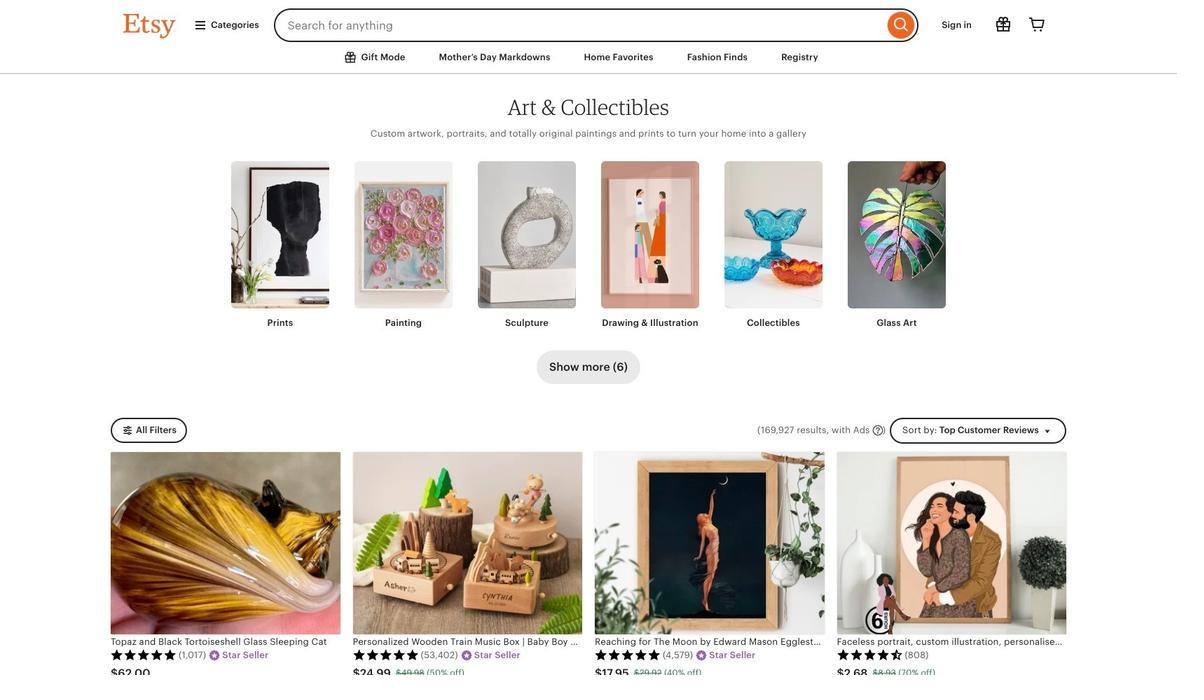 Task type: locate. For each thing, give the bounding box(es) containing it.
2 5 out of 5 stars image from the left
[[353, 649, 419, 660]]

5 out of 5 stars image for topaz and black tortoiseshell glass sleeping cat image
[[111, 649, 177, 660]]

Search for anything text field
[[274, 8, 885, 42]]

0 horizontal spatial 5 out of 5 stars image
[[111, 649, 177, 660]]

5 out of 5 stars image
[[111, 649, 177, 660], [353, 649, 419, 660], [595, 649, 661, 660]]

1 5 out of 5 stars image from the left
[[111, 649, 177, 660]]

faceless portrait, custom illustration, personalised photo, personalised portrait, boyfriend gift, girlfriend gift, photo illustration image
[[837, 452, 1067, 634]]

menu bar
[[0, 0, 1178, 74], [98, 42, 1080, 74]]

None search field
[[274, 8, 919, 42]]

3 5 out of 5 stars image from the left
[[595, 649, 661, 660]]

2 horizontal spatial 5 out of 5 stars image
[[595, 649, 661, 660]]

banner
[[98, 0, 1080, 42]]

1 horizontal spatial 5 out of 5 stars image
[[353, 649, 419, 660]]

5 out of 5 stars image for personalized wooden train music box | baby boy birthday gifts for kids | baby shower gift newborn | engraved name music box | toddler gift image
[[353, 649, 419, 660]]



Task type: describe. For each thing, give the bounding box(es) containing it.
4.5 out of 5 stars image
[[837, 649, 903, 660]]

reaching for the moon by edward mason eggleston 1933 famous woman fantasy gothic academia antique painting image
[[595, 452, 825, 634]]

5 out of 5 stars image for reaching for the moon by edward mason eggleston 1933 famous woman fantasy gothic academia antique painting image
[[595, 649, 661, 660]]

personalized wooden train music box | baby boy birthday gifts for kids | baby shower gift newborn | engraved name music box | toddler gift image
[[353, 452, 583, 634]]

topaz and black tortoiseshell glass sleeping cat image
[[111, 452, 340, 634]]



Task type: vqa. For each thing, say whether or not it's contained in the screenshot.
menu bar
yes



